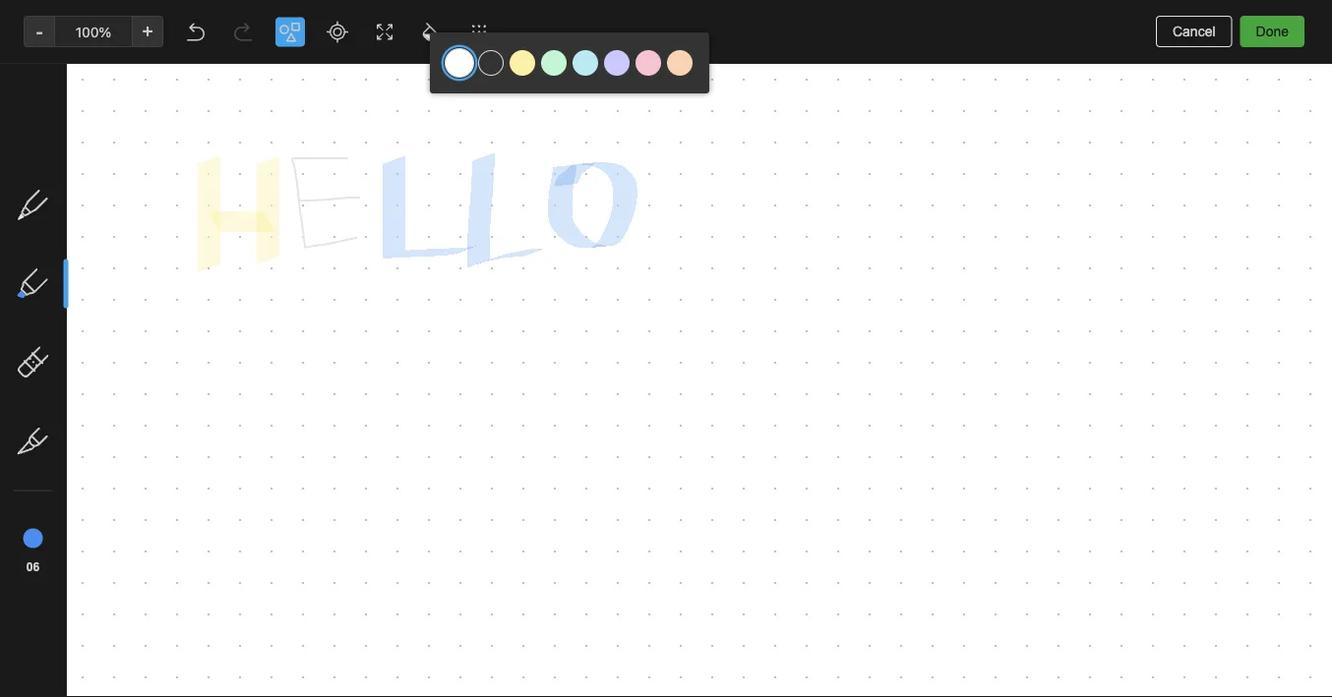 Task type: locate. For each thing, give the bounding box(es) containing it.
task up goal
[[422, 589, 451, 605]]

status
[[406, 687, 447, 698]]

2 up date & time 09/09/2099 goal testing attendees me agenda testing notes great action items assignee status clean up meeti button
[[410, 589, 418, 605]]

1 down lululemon on the bottom
[[337, 548, 344, 564]]

new
[[43, 113, 72, 129]]

2 few from the top
[[272, 335, 292, 349]]

1 horizontal spatial me
[[330, 666, 350, 682]]

this
[[304, 291, 327, 307]]

2 horizontal spatial the
[[525, 332, 546, 349]]

tree containing home
[[0, 155, 236, 612]]

tree
[[0, 155, 236, 612]]

sales
[[262, 548, 295, 564]]

with inside shared with me link
[[92, 533, 119, 549]]

date & time 09/09/2099 goal testing attendees me agenda testing notes great action items assignee status clean up meeti button
[[236, 606, 597, 698]]

summary lululemon nike major milestones 100 sales week 1 mm/dd/yy week 2 mm/dd/yy week 3 mm/dd/yy week 4 mm/dd/yy week 5 mm/dd/yy task 1 task 2 task 3 task 4 le...
[[262, 527, 562, 605]]

1 vertical spatial to
[[310, 388, 323, 405]]

free:
[[629, 11, 662, 28]]

1 vertical spatial ago
[[342, 335, 363, 349]]

0 vertical spatial your
[[767, 11, 795, 28]]

home link
[[0, 155, 236, 186]]

to down daily
[[458, 332, 471, 349]]

1 horizontal spatial with
[[399, 312, 426, 328]]

few for my mood tracker
[[272, 335, 292, 349]]

0 horizontal spatial the
[[300, 409, 321, 425]]

5 left notes
[[260, 101, 268, 117]]

2 vertical spatial the
[[300, 409, 321, 425]]

each
[[377, 332, 408, 349]]

new button
[[12, 103, 224, 139]]

testing
[[457, 645, 503, 662], [406, 666, 452, 682]]

1 vertical spatial a
[[262, 335, 268, 349]]

2 down major
[[459, 548, 467, 564]]

note window element
[[0, 0, 1333, 698]]

the down things to do
[[300, 409, 321, 425]]

notes up clean
[[456, 666, 493, 682]]

2 vertical spatial to
[[284, 409, 296, 425]]

a up the my
[[262, 214, 268, 228]]

0 vertical spatial 4
[[425, 569, 433, 585]]

mood
[[503, 291, 539, 307], [487, 312, 524, 328]]

5 inside summary lululemon nike major milestones 100 sales week 1 mm/dd/yy week 2 mm/dd/yy week 3 mm/dd/yy week 4 mm/dd/yy week 5 mm/dd/yy task 1 task 2 task 3 task 4 le...
[[549, 569, 557, 585]]

lululemon
[[326, 527, 391, 543]]

1 vertical spatial 3
[[455, 589, 463, 605]]

2 a from the top
[[262, 335, 268, 349]]

ago up background
[[342, 335, 363, 349]]

0 vertical spatial a
[[262, 214, 268, 228]]

the
[[344, 312, 364, 328], [525, 332, 546, 349], [300, 409, 321, 425]]

me down tags button
[[122, 533, 142, 549]]

2
[[459, 548, 467, 564], [410, 589, 418, 605]]

highlight image
[[1241, 95, 1288, 122]]

few up the my
[[272, 214, 292, 228]]

few
[[272, 214, 292, 228], [272, 335, 292, 349]]

1 vertical spatial the
[[525, 332, 546, 349]]

1 horizontal spatial the
[[344, 312, 364, 328]]

3
[[301, 569, 309, 585], [455, 589, 463, 605]]

minutes down "sales" at left
[[280, 571, 324, 585]]

3 right 24
[[301, 569, 309, 585]]

saved
[[1282, 671, 1317, 686]]

recent notes
[[23, 253, 103, 268]]

assignee
[[345, 687, 403, 698]]

&
[[295, 645, 305, 662]]

to
[[458, 332, 471, 349], [310, 388, 323, 405], [284, 409, 296, 425]]

notes
[[272, 101, 307, 117]]

me inside date & time 09/09/2099 goal testing attendees me agenda testing notes great action items assignee status clean up meeti
[[330, 666, 350, 682]]

minutes for untitled
[[295, 214, 339, 228]]

the right the of
[[344, 312, 364, 328]]

tasks
[[43, 427, 79, 443]]

me
[[122, 533, 142, 549], [330, 666, 350, 682]]

3 down major
[[455, 589, 463, 605]]

1 vertical spatial minutes
[[295, 335, 339, 349]]

task down 24 minutes ago
[[334, 589, 363, 605]]

only
[[1146, 55, 1173, 70]]

project plan #1
[[262, 507, 358, 523]]

mood up change
[[487, 312, 524, 328]]

4 down major
[[425, 569, 433, 585]]

ago down lululemon on the bottom
[[327, 571, 348, 585]]

goal
[[424, 645, 453, 662]]

testing up status
[[406, 666, 452, 682]]

share button
[[1214, 47, 1286, 79]]

few up cell
[[272, 335, 292, 349]]

go to the beach - studying abroad
[[262, 409, 484, 425]]

with inside my mood tracker about this template: easily chart your mood every day of the year with our daily mood track er template. click each square to change the cell background accordin...
[[399, 312, 426, 328]]

your inside my mood tracker about this template: easily chart your mood every day of the year with our daily mood track er template. click each square to change the cell background accordin...
[[471, 291, 499, 307]]

0 horizontal spatial 2
[[410, 589, 418, 605]]

0 horizontal spatial me
[[122, 533, 142, 549]]

1 horizontal spatial 4
[[500, 589, 508, 605]]

2 a few minutes ago from the top
[[262, 335, 363, 349]]

1 up 09/09/2099
[[367, 589, 373, 605]]

1 vertical spatial mood
[[487, 312, 524, 328]]

notes up notes
[[279, 59, 333, 82]]

1 vertical spatial 1
[[367, 589, 373, 605]]

of
[[327, 312, 340, 328]]

font size image
[[1043, 95, 1092, 122]]

only you
[[1146, 55, 1198, 70]]

1 vertical spatial few
[[272, 335, 292, 349]]

2 task from the left
[[377, 589, 406, 605]]

my mood tracker about this template: easily chart your mood every day of the year with our daily mood track er template. click each square to change the cell background accordin...
[[262, 270, 566, 369]]

1 horizontal spatial to
[[310, 388, 323, 405]]

my
[[262, 270, 282, 286]]

mm/dd/yy
[[347, 548, 416, 564], [471, 548, 540, 564], [313, 569, 382, 585], [437, 569, 506, 585], [262, 589, 331, 605]]

1
[[337, 548, 344, 564], [367, 589, 373, 605]]

minutes up mood
[[295, 214, 339, 228]]

0 horizontal spatial your
[[471, 291, 499, 307]]

1 vertical spatial 4
[[500, 589, 508, 605]]

minutes
[[295, 214, 339, 228], [295, 335, 339, 349], [280, 571, 324, 585]]

insert image
[[624, 95, 654, 122]]

#1
[[343, 507, 358, 523]]

0 vertical spatial minutes
[[295, 214, 339, 228]]

5 notes
[[260, 101, 307, 117]]

0 horizontal spatial 1
[[337, 548, 344, 564]]

0 horizontal spatial to
[[284, 409, 296, 425]]

mood up track
[[503, 291, 539, 307]]

nike
[[395, 527, 423, 543]]

0 vertical spatial few
[[272, 214, 292, 228]]

1 vertical spatial 5
[[549, 569, 557, 585]]

with down tags button
[[92, 533, 119, 549]]

0 vertical spatial the
[[344, 312, 364, 328]]

week
[[298, 548, 334, 564], [420, 548, 455, 564], [262, 569, 297, 585], [386, 569, 421, 585], [510, 569, 545, 585]]

task up 09/09/2099
[[377, 589, 406, 605]]

to right go
[[284, 409, 296, 425]]

to for the
[[284, 409, 296, 425]]

1 a from the top
[[262, 214, 268, 228]]

testing up clean
[[457, 645, 503, 662]]

with down easily
[[399, 312, 426, 328]]

me inside tree
[[122, 533, 142, 549]]

le...
[[512, 589, 539, 605]]

0 vertical spatial me
[[122, 533, 142, 549]]

your up daily
[[471, 291, 499, 307]]

share
[[1231, 55, 1269, 71]]

a few minutes ago
[[262, 214, 363, 228], [262, 335, 363, 349]]

0 horizontal spatial testing
[[406, 666, 452, 682]]

your right all
[[767, 11, 795, 28]]

week down nike
[[386, 569, 421, 585]]

1 horizontal spatial 1
[[367, 589, 373, 605]]

template:
[[331, 291, 390, 307]]

a few minutes ago down day
[[262, 335, 363, 349]]

action
[[262, 687, 302, 698]]

to left the do
[[310, 388, 323, 405]]

3 task from the left
[[422, 589, 451, 605]]

0 vertical spatial 2
[[459, 548, 467, 564]]

None search field
[[26, 57, 211, 93]]

1 few from the top
[[272, 214, 292, 228]]

1 vertical spatial your
[[471, 291, 499, 307]]

1 a few minutes ago from the top
[[262, 214, 363, 228]]

0 vertical spatial a few minutes ago
[[262, 214, 363, 228]]

notes
[[279, 59, 333, 82], [68, 253, 103, 268], [43, 395, 81, 412], [456, 666, 493, 682]]

font color image
[[1097, 95, 1147, 122]]

5 down 100
[[549, 569, 557, 585]]

a few minutes ago for my mood tracker
[[262, 335, 363, 349]]

devices.
[[799, 11, 852, 28]]

1 horizontal spatial testing
[[457, 645, 503, 662]]

1 horizontal spatial your
[[767, 11, 795, 28]]

1 vertical spatial 2
[[410, 589, 418, 605]]

0 horizontal spatial with
[[92, 533, 119, 549]]

4 left le...
[[500, 589, 508, 605]]

1 horizontal spatial 2
[[459, 548, 467, 564]]

a
[[262, 214, 268, 228], [262, 335, 268, 349]]

notes right the recent
[[68, 253, 103, 268]]

tracker
[[326, 270, 375, 286]]

0 vertical spatial ago
[[342, 214, 363, 228]]

0 vertical spatial 5
[[260, 101, 268, 117]]

milestones
[[466, 527, 535, 543]]

heading level image
[[840, 95, 942, 122]]

tags
[[44, 502, 74, 518]]

ago
[[342, 214, 363, 228], [342, 335, 363, 349], [327, 571, 348, 585]]

daily
[[454, 312, 484, 328]]

add a reminder image
[[623, 666, 647, 690]]

4
[[425, 569, 433, 585], [500, 589, 508, 605]]

1 vertical spatial testing
[[406, 666, 452, 682]]

0 vertical spatial to
[[458, 332, 471, 349]]

every
[[262, 312, 297, 328]]

ago up tracker
[[342, 214, 363, 228]]

a for untitled
[[262, 214, 268, 228]]

change
[[475, 332, 522, 349]]

your
[[767, 11, 795, 28], [471, 291, 499, 307]]

the down track
[[525, 332, 546, 349]]

100
[[539, 527, 562, 543]]

me up items
[[330, 666, 350, 682]]

0 vertical spatial 3
[[301, 569, 309, 585]]

a few minutes ago up mood
[[262, 214, 363, 228]]

1 horizontal spatial 5
[[549, 569, 557, 585]]

1 vertical spatial me
[[330, 666, 350, 682]]

0 vertical spatial with
[[399, 312, 426, 328]]

major
[[427, 527, 463, 543]]

do
[[326, 388, 343, 405]]

1 vertical spatial a few minutes ago
[[262, 335, 363, 349]]

minutes up background
[[295, 335, 339, 349]]

trash
[[43, 576, 78, 593]]

a up cell
[[262, 335, 268, 349]]

2 horizontal spatial to
[[458, 332, 471, 349]]

1 vertical spatial with
[[92, 533, 119, 549]]

task left le...
[[467, 589, 496, 605]]

add tag image
[[657, 666, 680, 690]]

date
[[262, 645, 292, 662]]

template.
[[278, 332, 338, 349]]



Task type: vqa. For each thing, say whether or not it's contained in the screenshot.
plan
yes



Task type: describe. For each thing, give the bounding box(es) containing it.
notes up tasks on the bottom left
[[43, 395, 81, 412]]

our
[[429, 312, 450, 328]]

things
[[262, 388, 306, 405]]

ago for untitled
[[342, 214, 363, 228]]

cell
[[262, 353, 284, 369]]

shared with me
[[43, 533, 142, 549]]

home
[[43, 162, 81, 178]]

0 vertical spatial mood
[[503, 291, 539, 307]]

you
[[1177, 55, 1198, 70]]

cancel
[[856, 11, 899, 28]]

abroad
[[437, 409, 484, 425]]

notes inside "group"
[[68, 253, 103, 268]]

day
[[300, 312, 323, 328]]

tags button
[[0, 494, 227, 526]]

shortcuts button
[[0, 186, 227, 218]]

notebooks link
[[0, 463, 227, 494]]

date & time 09/09/2099 goal testing attendees me agenda testing notes great action items assignee status clean up meeti
[[262, 645, 562, 698]]

notebooks
[[44, 470, 113, 486]]

square
[[411, 332, 455, 349]]

0 vertical spatial testing
[[457, 645, 503, 662]]

0 horizontal spatial 3
[[301, 569, 309, 585]]

across
[[704, 11, 746, 28]]

week down major
[[420, 548, 455, 564]]

your for my mood tracker about this template: easily chart your mood every day of the year with our daily mood track er template. click each square to change the cell background accordin...
[[471, 291, 499, 307]]

shortcuts
[[44, 194, 106, 210]]

trash link
[[0, 569, 227, 601]]

anytime.
[[903, 11, 957, 28]]

to inside my mood tracker about this template: easily chart your mood every day of the year with our daily mood track er template. click each square to change the cell background accordin...
[[458, 332, 471, 349]]

2 vertical spatial ago
[[327, 571, 348, 585]]

mood
[[285, 270, 322, 286]]

0 horizontal spatial 4
[[425, 569, 433, 585]]

time
[[309, 645, 340, 662]]

easily
[[394, 291, 431, 307]]

recent
[[23, 253, 64, 268]]

settings image
[[201, 16, 224, 39]]

try
[[461, 11, 482, 28]]

clean
[[451, 687, 487, 698]]

evernote
[[485, 11, 543, 28]]

Note Editor text field
[[0, 0, 1333, 698]]

0 vertical spatial 1
[[337, 548, 344, 564]]

notes inside date & time 09/09/2099 goal testing attendees me agenda testing notes great action items assignee status clean up meeti
[[456, 666, 493, 682]]

1 task from the left
[[334, 589, 363, 605]]

ago for my mood tracker
[[342, 335, 363, 349]]

plan
[[312, 507, 340, 523]]

agenda
[[354, 666, 402, 682]]

background
[[288, 353, 363, 369]]

track
[[527, 312, 566, 328]]

week up le...
[[510, 569, 545, 585]]

notebook
[[726, 55, 784, 70]]

0 horizontal spatial 5
[[260, 101, 268, 117]]

your for try evernote personal for free: sync across all your devices. cancel anytime.
[[767, 11, 795, 28]]

first
[[696, 55, 722, 70]]

about
[[262, 291, 300, 307]]

click
[[342, 332, 373, 349]]

few for untitled
[[272, 214, 292, 228]]

1/2
[[284, 456, 300, 470]]

changes
[[1228, 671, 1279, 686]]

sync
[[669, 11, 700, 28]]

4 task from the left
[[467, 589, 496, 605]]

personal
[[547, 11, 603, 28]]

more image
[[1288, 95, 1333, 122]]

09/09/2099
[[344, 645, 420, 662]]

for
[[607, 11, 625, 28]]

24
[[262, 571, 276, 585]]

beach
[[324, 409, 364, 425]]

recent notes group
[[0, 218, 227, 396]]

week down "sales" at left
[[262, 569, 297, 585]]

upgrade button
[[12, 607, 224, 647]]

shared with me link
[[0, 526, 227, 557]]

studying
[[377, 409, 434, 425]]

great
[[497, 666, 532, 682]]

untitled
[[262, 152, 314, 168]]

1 horizontal spatial 3
[[455, 589, 463, 605]]

try evernote personal for free: sync across all your devices. cancel anytime.
[[461, 11, 957, 28]]

year
[[368, 312, 395, 328]]

project
[[262, 507, 308, 523]]

things to do
[[262, 388, 343, 405]]

items
[[306, 687, 341, 698]]

all
[[1210, 671, 1225, 686]]

all changes saved
[[1210, 671, 1317, 686]]

attendees
[[262, 666, 327, 682]]

er
[[262, 312, 566, 349]]

tasks button
[[0, 419, 227, 451]]

week up 24 minutes ago
[[298, 548, 334, 564]]

2 vertical spatial minutes
[[280, 571, 324, 585]]

-
[[367, 409, 374, 425]]

a for my mood tracker
[[262, 335, 268, 349]]

first notebook
[[696, 55, 784, 70]]

a few minutes ago for untitled
[[262, 214, 363, 228]]

minutes for my mood tracker
[[295, 335, 339, 349]]

to for do
[[310, 388, 323, 405]]

Search text field
[[26, 57, 211, 93]]

upgrade
[[102, 619, 160, 635]]

all
[[749, 11, 764, 28]]

chart
[[434, 291, 468, 307]]

notes link
[[0, 388, 227, 419]]

expand note image
[[625, 51, 649, 75]]

font family image
[[947, 95, 1038, 122]]



